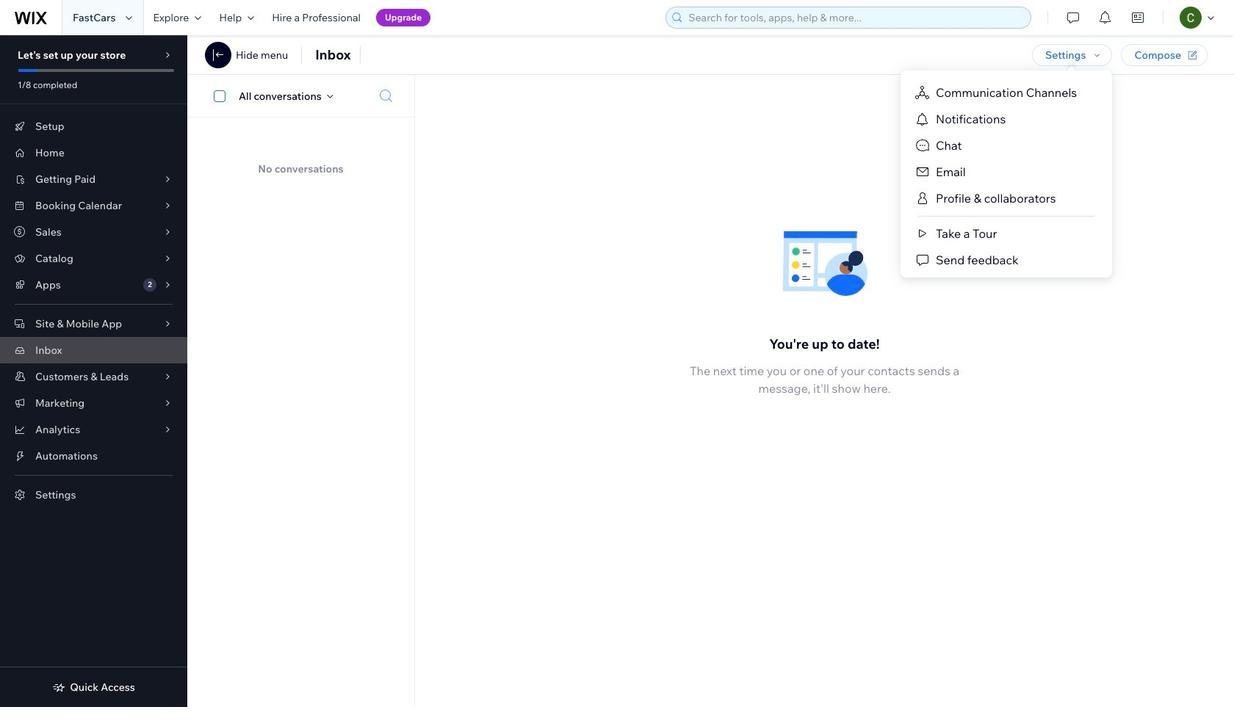 Task type: locate. For each thing, give the bounding box(es) containing it.
None checkbox
[[206, 87, 239, 105]]

Search for tools, apps, help & more... field
[[684, 7, 1026, 28]]

sidebar element
[[0, 35, 187, 707]]



Task type: vqa. For each thing, say whether or not it's contained in the screenshot.
business to the middle
no



